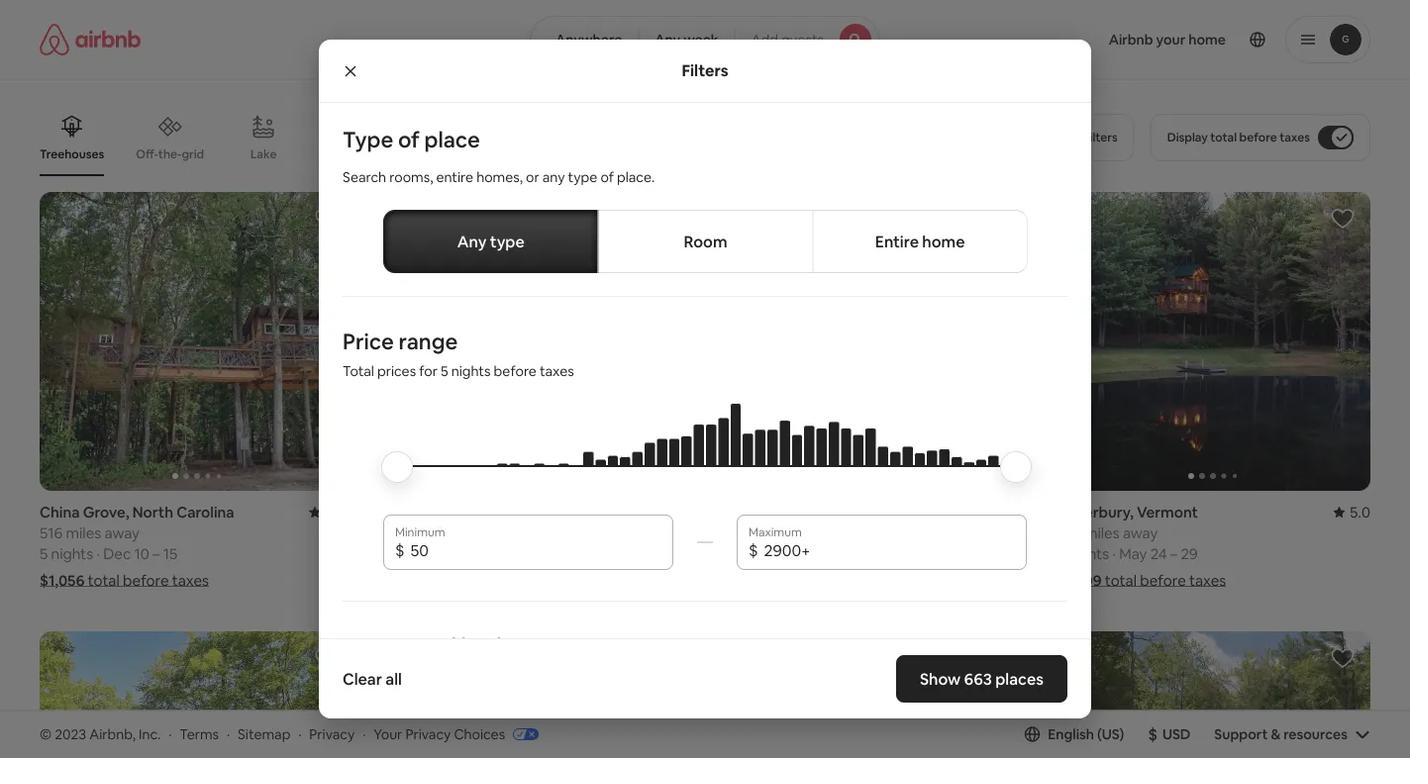 Task type: locate. For each thing, give the bounding box(es) containing it.
nights down 115 at the left bottom of the page
[[390, 545, 432, 564]]

nights inside willington, connecticut 115 miles away 5 nights
[[390, 545, 432, 564]]

filters dialog
[[319, 40, 1092, 759]]

· inside china grove, north carolina 516 miles away 5 nights · dec 10 – 15 $1,056 total before taxes
[[96, 545, 100, 564]]

rooms
[[343, 632, 413, 661]]

4 away from the left
[[1123, 524, 1159, 543]]

29 for may 24 – 29
[[1182, 545, 1199, 564]]

$ right 252
[[749, 540, 758, 561]]

5 down 252
[[717, 545, 726, 564]]

0 horizontal spatial dec
[[103, 545, 131, 564]]

$ text field
[[764, 541, 1016, 561]]

show inside 'button'
[[660, 639, 695, 657]]

5 for waterbury,
[[1056, 545, 1064, 564]]

0 horizontal spatial total
[[88, 571, 120, 591]]

willington, connecticut 115 miles away 5 nights
[[378, 503, 545, 564]]

nights down 252
[[729, 545, 771, 564]]

1 away from the left
[[104, 524, 140, 543]]

3 miles from the left
[[746, 524, 781, 543]]

away inside hardwick, vermont 252 miles away 5 nights · dec 24 – 29 $1,341
[[784, 524, 819, 543]]

nights for hardwick,
[[729, 545, 771, 564]]

2 horizontal spatial total
[[1211, 130, 1238, 145]]

1 privacy from the left
[[309, 726, 355, 744]]

show inside filters dialog
[[921, 669, 961, 690]]

· left your
[[363, 726, 366, 744]]

0 vertical spatial any
[[655, 31, 681, 49]]

total right $1,056
[[88, 571, 120, 591]]

1 miles from the left
[[66, 524, 101, 543]]

miles for 252
[[746, 524, 781, 543]]

type
[[568, 168, 598, 186], [490, 231, 525, 252]]

0 horizontal spatial vermont
[[791, 503, 852, 522]]

nights inside china grove, north carolina 516 miles away 5 nights · dec 10 – 15 $1,056 total before taxes
[[51, 545, 93, 564]]

5 down 516
[[40, 545, 48, 564]]

1 vertical spatial show
[[921, 669, 961, 690]]

0 vertical spatial of
[[398, 125, 420, 154]]

2 29 from the left
[[1182, 545, 1199, 564]]

place.
[[617, 168, 655, 186]]

2 dec from the left
[[781, 545, 809, 564]]

group containing off-the-grid
[[40, 99, 1032, 176]]

dec left 10
[[103, 545, 131, 564]]

places
[[996, 669, 1044, 690]]

before down may
[[1141, 571, 1187, 591]]

rooms and beds
[[343, 632, 512, 661]]

1 horizontal spatial 29
[[1182, 545, 1199, 564]]

5 right for
[[441, 363, 449, 380]]

of up 'rooms,'
[[398, 125, 420, 154]]

dec down hardwick,
[[781, 545, 809, 564]]

tab list
[[383, 210, 1028, 273]]

parks
[[372, 146, 403, 162]]

miles down grove,
[[66, 524, 101, 543]]

2 miles from the left
[[402, 524, 438, 543]]

none search field containing anywhere
[[531, 16, 880, 63]]

nights inside hardwick, vermont 252 miles away 5 nights · dec 24 – 29 $1,341
[[729, 545, 771, 564]]

home
[[923, 231, 966, 252]]

hardwick, vermont 252 miles away 5 nights · dec 24 – 29 $1,341
[[717, 503, 860, 591]]

any down entire
[[458, 231, 487, 252]]

any
[[655, 31, 681, 49], [458, 231, 487, 252]]

29 inside waterbury, vermont 234 miles away 5 nights · may 24 – 29 $3,709 total before taxes
[[1182, 545, 1199, 564]]

miles down hardwick,
[[746, 524, 781, 543]]

any inside button
[[458, 231, 487, 252]]

of left 'place.' at the left top of page
[[601, 168, 614, 186]]

1 horizontal spatial type
[[568, 168, 598, 186]]

lake
[[251, 147, 277, 162]]

type right any
[[568, 168, 598, 186]]

2 – from the left
[[832, 545, 839, 564]]

None search field
[[531, 16, 880, 63]]

24 inside waterbury, vermont 234 miles away 5 nights · may 24 – 29 $3,709 total before taxes
[[1151, 545, 1168, 564]]

24 for 234 miles away
[[1151, 545, 1168, 564]]

miles inside willington, connecticut 115 miles away 5 nights
[[402, 524, 438, 543]]

or
[[526, 168, 540, 186]]

1 horizontal spatial privacy
[[406, 726, 451, 744]]

total right the display
[[1211, 130, 1238, 145]]

add
[[752, 31, 779, 49]]

taxes inside price range total prices for 5 nights before taxes
[[540, 363, 574, 380]]

&
[[1272, 726, 1281, 744]]

group
[[40, 99, 1032, 176], [40, 192, 355, 492], [378, 192, 694, 492], [717, 192, 1032, 492], [1056, 192, 1371, 492], [40, 632, 355, 759], [378, 632, 694, 759], [717, 632, 1032, 759], [1056, 632, 1371, 759]]

1 29 from the left
[[843, 545, 860, 564]]

$
[[395, 540, 405, 561], [749, 540, 758, 561], [1149, 725, 1158, 745]]

english
[[1049, 726, 1095, 744]]

nights for price
[[452, 363, 491, 380]]

nights up $1,056
[[51, 545, 93, 564]]

miles inside hardwick, vermont 252 miles away 5 nights · dec 24 – 29 $1,341
[[746, 524, 781, 543]]

1 horizontal spatial –
[[832, 545, 839, 564]]

rooms,
[[390, 168, 433, 186]]

4.98
[[1002, 503, 1032, 522]]

5 for price
[[441, 363, 449, 380]]

0 horizontal spatial of
[[398, 125, 420, 154]]

5 down 115 at the left bottom of the page
[[378, 545, 387, 564]]

show map button
[[640, 624, 771, 671]]

1 vertical spatial type
[[490, 231, 525, 252]]

– for 252
[[832, 545, 839, 564]]

$ left usd
[[1149, 725, 1158, 745]]

2 vermont from the left
[[1137, 503, 1199, 522]]

· left privacy link at the bottom left of the page
[[298, 726, 302, 744]]

0 horizontal spatial 29
[[843, 545, 860, 564]]

away for 115
[[441, 524, 476, 543]]

map
[[698, 639, 727, 657]]

© 2023 airbnb, inc. ·
[[40, 726, 172, 744]]

of
[[398, 125, 420, 154], [601, 168, 614, 186]]

china grove, north carolina 516 miles away 5 nights · dec 10 – 15 $1,056 total before taxes
[[40, 503, 234, 591]]

vermont for 234 miles away
[[1137, 503, 1199, 522]]

1 horizontal spatial any
[[655, 31, 681, 49]]

vermont up may
[[1137, 503, 1199, 522]]

5 inside hardwick, vermont 252 miles away 5 nights · dec 24 – 29 $1,341
[[717, 545, 726, 564]]

clear all
[[343, 669, 402, 690]]

5.0 out of 5 average rating image
[[1334, 503, 1371, 522]]

miles down willington,
[[402, 524, 438, 543]]

–
[[153, 545, 160, 564], [832, 545, 839, 564], [1171, 545, 1178, 564]]

type
[[343, 125, 394, 154]]

· left may
[[1113, 545, 1117, 564]]

privacy left your
[[309, 726, 355, 744]]

· inside waterbury, vermont 234 miles away 5 nights · may 24 – 29 $3,709 total before taxes
[[1113, 545, 1117, 564]]

$ usd
[[1149, 725, 1191, 745]]

away down hardwick,
[[784, 524, 819, 543]]

waterbury, vermont 234 miles away 5 nights · may 24 – 29 $3,709 total before taxes
[[1056, 503, 1227, 591]]

away up may
[[1123, 524, 1159, 543]]

5
[[441, 363, 449, 380], [40, 545, 48, 564], [378, 545, 387, 564], [717, 545, 726, 564], [1056, 545, 1064, 564]]

1 vertical spatial of
[[601, 168, 614, 186]]

5 inside waterbury, vermont 234 miles away 5 nights · may 24 – 29 $3,709 total before taxes
[[1056, 545, 1064, 564]]

vermont inside waterbury, vermont 234 miles away 5 nights · may 24 – 29 $3,709 total before taxes
[[1137, 503, 1199, 522]]

– inside china grove, north carolina 516 miles away 5 nights · dec 10 – 15 $1,056 total before taxes
[[153, 545, 160, 564]]

type inside button
[[490, 231, 525, 252]]

$ for $ text box
[[749, 540, 758, 561]]

nights for waterbury,
[[1068, 545, 1110, 564]]

2 24 from the left
[[1151, 545, 1168, 564]]

0 horizontal spatial –
[[153, 545, 160, 564]]

$ for $ text field on the left of page
[[395, 540, 405, 561]]

hardwick,
[[717, 503, 788, 522]]

show left 663
[[921, 669, 961, 690]]

before
[[1240, 130, 1278, 145], [494, 363, 537, 380], [123, 571, 169, 591], [1141, 571, 1187, 591]]

0 horizontal spatial 24
[[812, 545, 829, 564]]

4 miles from the left
[[1085, 524, 1120, 543]]

2 away from the left
[[441, 524, 476, 543]]

· down grove,
[[96, 545, 100, 564]]

1 – from the left
[[153, 545, 160, 564]]

your privacy choices
[[374, 726, 505, 744]]

2 horizontal spatial $
[[1149, 725, 1158, 745]]

1 horizontal spatial show
[[921, 669, 961, 690]]

24 inside hardwick, vermont 252 miles away 5 nights · dec 24 – 29 $1,341
[[812, 545, 829, 564]]

type down the homes,
[[490, 231, 525, 252]]

show for show map
[[660, 639, 695, 657]]

tab list containing any type
[[383, 210, 1028, 273]]

search
[[343, 168, 387, 186]]

miles for 115
[[402, 524, 438, 543]]

tab list inside filters dialog
[[383, 210, 1028, 273]]

516
[[40, 524, 63, 543]]

0 vertical spatial type
[[568, 168, 598, 186]]

0 horizontal spatial any
[[458, 231, 487, 252]]

beach
[[445, 147, 480, 162]]

15
[[163, 545, 178, 564]]

1 horizontal spatial of
[[601, 168, 614, 186]]

off-the-grid
[[136, 146, 204, 162]]

away
[[104, 524, 140, 543], [441, 524, 476, 543], [784, 524, 819, 543], [1123, 524, 1159, 543]]

1 horizontal spatial total
[[1106, 571, 1137, 591]]

vermont right hardwick,
[[791, 503, 852, 522]]

add to wishlist: millersburg, ohio image
[[315, 647, 339, 671]]

total down may
[[1106, 571, 1137, 591]]

privacy right your
[[406, 726, 451, 744]]

display
[[1168, 130, 1209, 145]]

total
[[1211, 130, 1238, 145], [88, 571, 120, 591], [1106, 571, 1137, 591]]

0 horizontal spatial type
[[490, 231, 525, 252]]

away inside waterbury, vermont 234 miles away 5 nights · may 24 – 29 $3,709 total before taxes
[[1123, 524, 1159, 543]]

miles for 234
[[1085, 524, 1120, 543]]

sitemap
[[238, 726, 291, 744]]

1 horizontal spatial vermont
[[1137, 503, 1199, 522]]

2 horizontal spatial –
[[1171, 545, 1178, 564]]

1 vermont from the left
[[791, 503, 852, 522]]

234
[[1056, 524, 1082, 543]]

– for 234
[[1171, 545, 1178, 564]]

vermont
[[791, 503, 852, 522], [1137, 503, 1199, 522]]

away down grove,
[[104, 524, 140, 543]]

show 663 places link
[[897, 656, 1068, 703]]

dec inside hardwick, vermont 252 miles away 5 nights · dec 24 – 29 $1,341
[[781, 545, 809, 564]]

away inside willington, connecticut 115 miles away 5 nights
[[441, 524, 476, 543]]

· down hardwick,
[[774, 545, 778, 564]]

vermont inside hardwick, vermont 252 miles away 5 nights · dec 24 – 29 $1,341
[[791, 503, 852, 522]]

– inside hardwick, vermont 252 miles away 5 nights · dec 24 – 29 $1,341
[[832, 545, 839, 564]]

0 horizontal spatial $
[[395, 540, 405, 561]]

nights for willington,
[[390, 545, 432, 564]]

clear all button
[[333, 660, 412, 700]]

1 dec from the left
[[103, 545, 131, 564]]

nights up the $3,709
[[1068, 545, 1110, 564]]

add to wishlist: willow, new york image
[[1332, 647, 1355, 671]]

choices
[[454, 726, 505, 744]]

miles down waterbury,
[[1085, 524, 1120, 543]]

display total before taxes
[[1168, 130, 1311, 145]]

$1,341
[[717, 571, 760, 591]]

show left map
[[660, 639, 695, 657]]

1 horizontal spatial dec
[[781, 545, 809, 564]]

week
[[684, 31, 719, 49]]

away down willington,
[[441, 524, 476, 543]]

1 24 from the left
[[812, 545, 829, 564]]

3 away from the left
[[784, 524, 819, 543]]

5 inside willington, connecticut 115 miles away 5 nights
[[378, 545, 387, 564]]

all
[[386, 669, 402, 690]]

5 for willington,
[[378, 545, 387, 564]]

off-
[[136, 146, 158, 162]]

taxes
[[1280, 130, 1311, 145], [540, 363, 574, 380], [172, 571, 209, 591], [1190, 571, 1227, 591]]

$ down willington,
[[395, 540, 405, 561]]

english (us)
[[1049, 726, 1125, 744]]

guests
[[782, 31, 824, 49]]

1 horizontal spatial 24
[[1151, 545, 1168, 564]]

add to wishlist: willington, connecticut image
[[654, 207, 678, 231]]

0 horizontal spatial show
[[660, 639, 695, 657]]

miles inside waterbury, vermont 234 miles away 5 nights · may 24 – 29 $3,709 total before taxes
[[1085, 524, 1120, 543]]

any left week
[[655, 31, 681, 49]]

3 – from the left
[[1171, 545, 1178, 564]]

– inside waterbury, vermont 234 miles away 5 nights · may 24 – 29 $3,709 total before taxes
[[1171, 545, 1178, 564]]

nights right for
[[452, 363, 491, 380]]

before right for
[[494, 363, 537, 380]]

5 inside price range total prices for 5 nights before taxes
[[441, 363, 449, 380]]

5 down 234
[[1056, 545, 1064, 564]]

anywhere
[[556, 31, 623, 49]]

any inside any week button
[[655, 31, 681, 49]]

filters
[[682, 60, 729, 81]]

entire home button
[[813, 210, 1028, 273]]

away for 234
[[1123, 524, 1159, 543]]

privacy
[[309, 726, 355, 744], [406, 726, 451, 744]]

before down 10
[[123, 571, 169, 591]]

1 horizontal spatial $
[[749, 540, 758, 561]]

0 horizontal spatial privacy
[[309, 726, 355, 744]]

anywhere button
[[531, 16, 639, 63]]

5 for hardwick,
[[717, 545, 726, 564]]

nights inside price range total prices for 5 nights before taxes
[[452, 363, 491, 380]]

5 inside china grove, north carolina 516 miles away 5 nights · dec 10 – 15 $1,056 total before taxes
[[40, 545, 48, 564]]

1 vertical spatial any
[[458, 231, 487, 252]]

dec
[[103, 545, 131, 564], [781, 545, 809, 564]]

29 inside hardwick, vermont 252 miles away 5 nights · dec 24 – 29 $1,341
[[843, 545, 860, 564]]

nights inside waterbury, vermont 234 miles away 5 nights · may 24 – 29 $3,709 total before taxes
[[1068, 545, 1110, 564]]

0 vertical spatial show
[[660, 639, 695, 657]]

add to wishlist: waterbury, vermont image
[[1332, 207, 1355, 231]]

terms
[[180, 726, 219, 744]]



Task type: describe. For each thing, give the bounding box(es) containing it.
any for any week
[[655, 31, 681, 49]]

room button
[[598, 210, 814, 273]]

china
[[40, 503, 80, 522]]

show 663 places
[[921, 669, 1044, 690]]

10
[[134, 545, 149, 564]]

support & resources button
[[1215, 726, 1371, 744]]

before inside china grove, north carolina 516 miles away 5 nights · dec 10 – 15 $1,056 total before taxes
[[123, 571, 169, 591]]

· inside hardwick, vermont 252 miles away 5 nights · dec 24 – 29 $1,341
[[774, 545, 778, 564]]

search rooms, entire homes, or any type of place.
[[343, 168, 655, 186]]

usd
[[1163, 726, 1191, 744]]

29 for dec 24 – 29
[[843, 545, 860, 564]]

any type button
[[383, 210, 599, 273]]

may
[[1120, 545, 1148, 564]]

waterbury,
[[1056, 503, 1134, 522]]

5.0
[[1350, 503, 1371, 522]]

total inside china grove, north carolina 516 miles away 5 nights · dec 10 – 15 $1,056 total before taxes
[[88, 571, 120, 591]]

price
[[343, 327, 394, 356]]

before right the display
[[1240, 130, 1278, 145]]

inc.
[[139, 726, 161, 744]]

total inside waterbury, vermont 234 miles away 5 nights · may 24 – 29 $3,709 total before taxes
[[1106, 571, 1137, 591]]

profile element
[[904, 0, 1371, 79]]

4.98 out of 5 average rating image
[[987, 503, 1032, 522]]

entire
[[436, 168, 474, 186]]

range
[[399, 327, 458, 356]]

· right inc.
[[169, 726, 172, 744]]

for
[[419, 363, 438, 380]]

price range total prices for 5 nights before taxes
[[343, 327, 574, 380]]

your
[[374, 726, 403, 744]]

treehouses
[[40, 147, 104, 162]]

show for show 663 places
[[921, 669, 961, 690]]

national parks
[[323, 146, 403, 162]]

115
[[378, 524, 399, 543]]

most stays cost more than $725 per night. image
[[399, 404, 1012, 524]]

252
[[717, 524, 742, 543]]

grid
[[182, 146, 204, 162]]

place
[[425, 125, 480, 154]]

$3,709
[[1056, 571, 1102, 591]]

any week
[[655, 31, 719, 49]]

clear
[[343, 669, 382, 690]]

add guests
[[752, 31, 824, 49]]

any type
[[458, 231, 525, 252]]

carolina
[[177, 503, 234, 522]]

resources
[[1284, 726, 1348, 744]]

any for any type
[[458, 231, 487, 252]]

any week button
[[638, 16, 736, 63]]

privacy link
[[309, 726, 355, 744]]

total
[[343, 363, 374, 380]]

add guests button
[[735, 16, 880, 63]]

663
[[965, 669, 993, 690]]

24 for 252 miles away
[[812, 545, 829, 564]]

taxes inside china grove, north carolina 516 miles away 5 nights · dec 10 – 15 $1,056 total before taxes
[[172, 571, 209, 591]]

support
[[1215, 726, 1269, 744]]

2023
[[55, 726, 86, 744]]

before inside waterbury, vermont 234 miles away 5 nights · may 24 – 29 $3,709 total before taxes
[[1141, 571, 1187, 591]]

4.88 out of 5 average rating image
[[309, 503, 355, 522]]

the-
[[158, 146, 182, 162]]

2 privacy from the left
[[406, 726, 451, 744]]

add to wishlist: frazeysburg, ohio image
[[993, 647, 1017, 671]]

away for 252
[[784, 524, 819, 543]]

terms link
[[180, 726, 219, 744]]

add to wishlist: china grove, north carolina image
[[315, 207, 339, 231]]

entire home
[[876, 231, 966, 252]]

homes,
[[477, 168, 523, 186]]

prices
[[377, 363, 416, 380]]

connecticut
[[457, 503, 545, 522]]

english (us) button
[[1025, 726, 1125, 744]]

national
[[323, 146, 370, 162]]

entire
[[876, 231, 919, 252]]

$1,056
[[40, 571, 85, 591]]

airbnb,
[[89, 726, 136, 744]]

(us)
[[1098, 726, 1125, 744]]

before inside price range total prices for 5 nights before taxes
[[494, 363, 537, 380]]

· right terms
[[227, 726, 230, 744]]

add to wishlist: hardwick, vermont image
[[993, 207, 1017, 231]]

sitemap link
[[238, 726, 291, 744]]

room
[[684, 231, 728, 252]]

grove,
[[83, 503, 129, 522]]

vermont for 252 miles away
[[791, 503, 852, 522]]

4.89
[[664, 503, 694, 522]]

miles inside china grove, north carolina 516 miles away 5 nights · dec 10 – 15 $1,056 total before taxes
[[66, 524, 101, 543]]

any
[[543, 168, 565, 186]]

and
[[418, 632, 457, 661]]

©
[[40, 726, 52, 744]]

taxes inside waterbury, vermont 234 miles away 5 nights · may 24 – 29 $3,709 total before taxes
[[1190, 571, 1227, 591]]

type of place
[[343, 125, 480, 154]]

away inside china grove, north carolina 516 miles away 5 nights · dec 10 – 15 $1,056 total before taxes
[[104, 524, 140, 543]]

$ text field
[[411, 541, 662, 561]]

willington,
[[378, 503, 454, 522]]

dec inside china grove, north carolina 516 miles away 5 nights · dec 10 – 15 $1,056 total before taxes
[[103, 545, 131, 564]]

support & resources
[[1215, 726, 1348, 744]]

your privacy choices link
[[374, 726, 539, 745]]

4.89 out of 5 average rating image
[[648, 503, 694, 522]]

beds
[[461, 632, 512, 661]]



Task type: vqa. For each thing, say whether or not it's contained in the screenshot.
USD
yes



